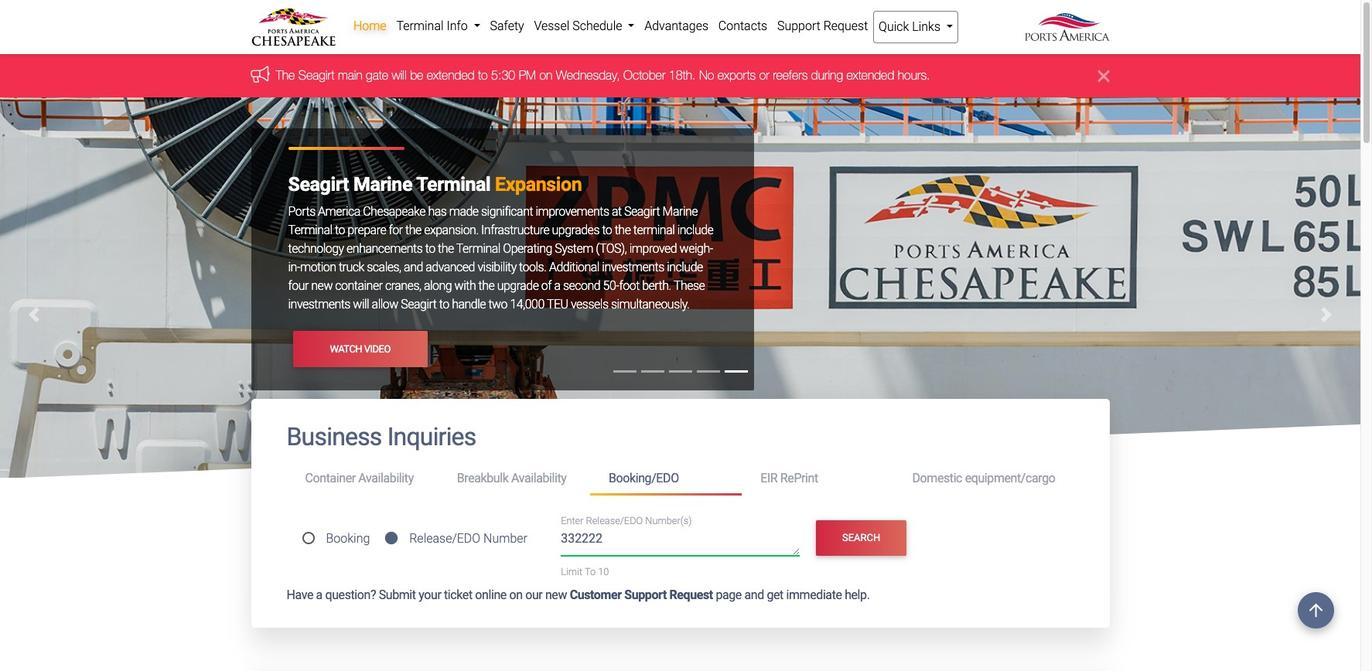 Task type: vqa. For each thing, say whether or not it's contained in the screenshot.
equipment/cargo
yes



Task type: locate. For each thing, give the bounding box(es) containing it.
limit to 10
[[561, 567, 609, 578]]

request
[[824, 19, 868, 33], [670, 588, 713, 602]]

1 horizontal spatial availability
[[511, 471, 567, 486]]

help.
[[845, 588, 870, 602]]

availability
[[358, 471, 414, 486], [511, 471, 567, 486]]

1 vertical spatial will
[[353, 297, 369, 312]]

breakbulk
[[457, 471, 509, 486]]

0 horizontal spatial and
[[404, 260, 423, 275]]

0 horizontal spatial marine
[[353, 174, 412, 196]]

terminal
[[396, 19, 444, 33], [416, 174, 491, 196], [288, 223, 332, 238], [456, 242, 500, 256]]

release/edo up ticket
[[409, 531, 481, 546]]

search button
[[816, 520, 907, 556]]

request left quick
[[824, 19, 868, 33]]

bullhorn image
[[251, 66, 276, 83]]

weigh-
[[680, 242, 713, 256]]

0 horizontal spatial a
[[316, 588, 323, 602]]

release/edo right enter
[[586, 515, 643, 527]]

0 horizontal spatial support
[[625, 588, 667, 602]]

availability up enter
[[511, 471, 567, 486]]

include up these
[[667, 260, 703, 275]]

operating
[[503, 242, 552, 256]]

1 vertical spatial on
[[509, 588, 523, 602]]

vessel schedule
[[534, 19, 625, 33]]

seagirt down cranes,
[[401, 297, 437, 312]]

significant
[[481, 205, 533, 219]]

investments up foot on the left top of page
[[602, 260, 664, 275]]

and
[[404, 260, 423, 275], [745, 588, 764, 602]]

to down america
[[335, 223, 345, 238]]

1 horizontal spatial on
[[540, 68, 553, 82]]

domestic equipment/cargo link
[[894, 465, 1074, 493]]

on
[[540, 68, 553, 82], [509, 588, 523, 602]]

home
[[353, 19, 387, 33]]

a right have
[[316, 588, 323, 602]]

request left page
[[670, 588, 713, 602]]

terminal info link
[[391, 11, 485, 42]]

domestic
[[913, 471, 963, 486]]

page
[[716, 588, 742, 602]]

0 vertical spatial marine
[[353, 174, 412, 196]]

on inside alert
[[540, 68, 553, 82]]

1 vertical spatial marine
[[663, 205, 698, 219]]

terminal
[[633, 223, 675, 238]]

1 vertical spatial investments
[[288, 297, 350, 312]]

quick links
[[879, 19, 944, 34]]

will left be
[[392, 68, 407, 82]]

handle
[[452, 297, 486, 312]]

1 horizontal spatial investments
[[602, 260, 664, 275]]

during
[[811, 68, 843, 82]]

container availability link
[[287, 465, 438, 493]]

0 vertical spatial on
[[540, 68, 553, 82]]

on right pm
[[540, 68, 553, 82]]

wednesday,
[[556, 68, 620, 82]]

1 horizontal spatial extended
[[847, 68, 895, 82]]

seagirt
[[299, 68, 335, 82], [288, 174, 349, 196], [624, 205, 660, 219], [401, 297, 437, 312]]

availability down business inquiries
[[358, 471, 414, 486]]

terminal up made
[[416, 174, 491, 196]]

safety link
[[485, 11, 529, 42]]

0 vertical spatial will
[[392, 68, 407, 82]]

1 vertical spatial support
[[625, 588, 667, 602]]

marine up terminal
[[663, 205, 698, 219]]

safety
[[490, 19, 524, 33]]

0 vertical spatial and
[[404, 260, 423, 275]]

1 vertical spatial a
[[316, 588, 323, 602]]

the
[[405, 223, 421, 238], [615, 223, 631, 238], [438, 242, 454, 256], [479, 279, 495, 294]]

and left get
[[745, 588, 764, 602]]

watch video
[[330, 343, 391, 355]]

1 availability from the left
[[358, 471, 414, 486]]

eir
[[761, 471, 778, 486]]

support
[[777, 19, 821, 33], [625, 588, 667, 602]]

0 horizontal spatial release/edo
[[409, 531, 481, 546]]

has
[[428, 205, 447, 219]]

on left our
[[509, 588, 523, 602]]

motion
[[300, 260, 336, 275]]

marine up the chesapeake
[[353, 174, 412, 196]]

2 availability from the left
[[511, 471, 567, 486]]

include up weigh-
[[677, 223, 714, 238]]

0 horizontal spatial will
[[353, 297, 369, 312]]

seagirt right the
[[299, 68, 335, 82]]

gate
[[366, 68, 388, 82]]

1 vertical spatial request
[[670, 588, 713, 602]]

eir reprint
[[761, 471, 818, 486]]

these
[[674, 279, 705, 294]]

berth.
[[642, 279, 671, 294]]

1 vertical spatial release/edo
[[409, 531, 481, 546]]

four
[[288, 279, 309, 294]]

tools.
[[519, 260, 547, 275]]

0 horizontal spatial request
[[670, 588, 713, 602]]

expansion
[[495, 174, 582, 196]]

1 horizontal spatial and
[[745, 588, 764, 602]]

0 vertical spatial a
[[554, 279, 561, 294]]

and up cranes,
[[404, 260, 423, 275]]

hours.
[[898, 68, 930, 82]]

1 horizontal spatial support
[[777, 19, 821, 33]]

the right with
[[479, 279, 495, 294]]

0 vertical spatial release/edo
[[586, 515, 643, 527]]

enhancements
[[347, 242, 423, 256]]

1 horizontal spatial marine
[[663, 205, 698, 219]]

1 horizontal spatial a
[[554, 279, 561, 294]]

breakbulk availability
[[457, 471, 567, 486]]

0 horizontal spatial extended
[[427, 68, 475, 82]]

0 vertical spatial include
[[677, 223, 714, 238]]

links
[[912, 19, 941, 34]]

include
[[677, 223, 714, 238], [667, 260, 703, 275]]

terminal inside terminal info link
[[396, 19, 444, 33]]

1 vertical spatial new
[[545, 588, 567, 602]]

investments
[[602, 260, 664, 275], [288, 297, 350, 312]]

0 horizontal spatial on
[[509, 588, 523, 602]]

equipment/cargo
[[965, 471, 1056, 486]]

go to top image
[[1298, 593, 1335, 629]]

support request
[[777, 19, 868, 33]]

the up advanced
[[438, 242, 454, 256]]

18th.
[[669, 68, 696, 82]]

america
[[318, 205, 360, 219]]

will inside alert
[[392, 68, 407, 82]]

availability for breakbulk availability
[[511, 471, 567, 486]]

a right of at the left
[[554, 279, 561, 294]]

the right for
[[405, 223, 421, 238]]

to
[[478, 68, 488, 82], [335, 223, 345, 238], [602, 223, 612, 238], [425, 242, 435, 256], [439, 297, 449, 312]]

new inside 'ports america chesapeake has made significant improvements at seagirt marine terminal to                          prepare for the expansion. infrastructure upgrades to the terminal include technology                          enhancements to the terminal operating system (tos), improved weigh- in-motion truck scales,                          and advanced visibility tools. additional investments include four new container cranes,                          along with the upgrade of a second 50-foot berth. these investments will allow seagirt                          to handle two 14,000 teu vessels simultaneously.'
[[311, 279, 333, 294]]

extended right be
[[427, 68, 475, 82]]

0 vertical spatial request
[[824, 19, 868, 33]]

(tos),
[[596, 242, 627, 256]]

0 vertical spatial new
[[311, 279, 333, 294]]

terminal left info
[[396, 19, 444, 33]]

support up reefers
[[777, 19, 821, 33]]

new
[[311, 279, 333, 294], [545, 588, 567, 602]]

extended
[[427, 68, 475, 82], [847, 68, 895, 82]]

0 horizontal spatial new
[[311, 279, 333, 294]]

extended right during
[[847, 68, 895, 82]]

business inquiries
[[287, 423, 476, 452]]

support right customer
[[625, 588, 667, 602]]

upgrades
[[552, 223, 600, 238]]

to up advanced
[[425, 242, 435, 256]]

release/edo number
[[409, 531, 528, 546]]

investments down four
[[288, 297, 350, 312]]

with
[[455, 279, 476, 294]]

to left 5:30
[[478, 68, 488, 82]]

infrastructure
[[481, 223, 549, 238]]

terminal up visibility
[[456, 242, 500, 256]]

0 horizontal spatial investments
[[288, 297, 350, 312]]

new down motion
[[311, 279, 333, 294]]

visibility
[[478, 260, 517, 275]]

have
[[287, 588, 313, 602]]

marine
[[353, 174, 412, 196], [663, 205, 698, 219]]

will down 'container' on the top left of page
[[353, 297, 369, 312]]

marine inside 'ports america chesapeake has made significant improvements at seagirt marine terminal to                          prepare for the expansion. infrastructure upgrades to the terminal include technology                          enhancements to the terminal operating system (tos), improved weigh- in-motion truck scales,                          and advanced visibility tools. additional investments include four new container cranes,                          along with the upgrade of a second 50-foot berth. these investments will allow seagirt                          to handle two 14,000 teu vessels simultaneously.'
[[663, 205, 698, 219]]

0 horizontal spatial availability
[[358, 471, 414, 486]]

our
[[525, 588, 543, 602]]

new right our
[[545, 588, 567, 602]]

main
[[338, 68, 363, 82]]

to up (tos),
[[602, 223, 612, 238]]

chesapeake
[[363, 205, 426, 219]]

1 horizontal spatial will
[[392, 68, 407, 82]]



Task type: describe. For each thing, give the bounding box(es) containing it.
1 vertical spatial and
[[745, 588, 764, 602]]

advantages
[[645, 19, 709, 33]]

improvements
[[536, 205, 609, 219]]

reprint
[[781, 471, 818, 486]]

advantages link
[[640, 11, 714, 42]]

eir reprint link
[[742, 465, 894, 493]]

availability for container availability
[[358, 471, 414, 486]]

for
[[389, 223, 403, 238]]

expansion image
[[0, 98, 1361, 672]]

advanced
[[426, 260, 475, 275]]

october
[[624, 68, 666, 82]]

enter
[[561, 515, 584, 527]]

info
[[447, 19, 468, 33]]

expansion.
[[424, 223, 479, 238]]

a inside 'ports america chesapeake has made significant improvements at seagirt marine terminal to                          prepare for the expansion. infrastructure upgrades to the terminal include technology                          enhancements to the terminal operating system (tos), improved weigh- in-motion truck scales,                          and advanced visibility tools. additional investments include four new container cranes,                          along with the upgrade of a second 50-foot berth. these investments will allow seagirt                          to handle two 14,000 teu vessels simultaneously.'
[[554, 279, 561, 294]]

container
[[335, 279, 383, 294]]

reefers
[[773, 68, 808, 82]]

container availability
[[305, 471, 414, 486]]

question?
[[325, 588, 376, 602]]

submit
[[379, 588, 416, 602]]

the seagirt main gate will be extended to 5:30 pm on wednesday, october 18th.  no exports or reefers during extended hours.
[[276, 68, 930, 82]]

or
[[759, 68, 770, 82]]

1 horizontal spatial new
[[545, 588, 567, 602]]

vessel schedule link
[[529, 11, 640, 42]]

0 vertical spatial investments
[[602, 260, 664, 275]]

and inside 'ports america chesapeake has made significant improvements at seagirt marine terminal to                          prepare for the expansion. infrastructure upgrades to the terminal include technology                          enhancements to the terminal operating system (tos), improved weigh- in-motion truck scales,                          and advanced visibility tools. additional investments include four new container cranes,                          along with the upgrade of a second 50-foot berth. these investments will allow seagirt                          to handle two 14,000 teu vessels simultaneously.'
[[404, 260, 423, 275]]

customer support request link
[[570, 588, 713, 602]]

seagirt inside the seagirt main gate will be extended to 5:30 pm on wednesday, october 18th.  no exports or reefers during extended hours. alert
[[299, 68, 335, 82]]

1 extended from the left
[[427, 68, 475, 82]]

1 horizontal spatial release/edo
[[586, 515, 643, 527]]

booking
[[326, 531, 370, 546]]

allow
[[372, 297, 398, 312]]

get
[[767, 588, 784, 602]]

limit
[[561, 567, 583, 578]]

be
[[410, 68, 423, 82]]

vessel
[[534, 19, 570, 33]]

ports
[[288, 205, 315, 219]]

prepare
[[348, 223, 386, 238]]

container
[[305, 471, 356, 486]]

terminal up technology
[[288, 223, 332, 238]]

2 extended from the left
[[847, 68, 895, 82]]

breakbulk availability link
[[438, 465, 590, 493]]

0 vertical spatial support
[[777, 19, 821, 33]]

technology
[[288, 242, 344, 256]]

1 horizontal spatial request
[[824, 19, 868, 33]]

Enter Release/EDO Number(s) text field
[[561, 530, 800, 557]]

search
[[843, 532, 881, 544]]

improved
[[630, 242, 677, 256]]

seagirt marine terminal expansion
[[288, 174, 582, 196]]

5:30
[[491, 68, 515, 82]]

will inside 'ports america chesapeake has made significant improvements at seagirt marine terminal to                          prepare for the expansion. infrastructure upgrades to the terminal include technology                          enhancements to the terminal operating system (tos), improved weigh- in-motion truck scales,                          and advanced visibility tools. additional investments include four new container cranes,                          along with the upgrade of a second 50-foot berth. these investments will allow seagirt                          to handle two 14,000 teu vessels simultaneously.'
[[353, 297, 369, 312]]

enter release/edo number(s)
[[561, 515, 692, 527]]

1 vertical spatial include
[[667, 260, 703, 275]]

number
[[484, 531, 528, 546]]

the down at
[[615, 223, 631, 238]]

of
[[541, 279, 552, 294]]

quick links link
[[873, 11, 959, 43]]

at
[[612, 205, 622, 219]]

online
[[475, 588, 507, 602]]

the seagirt main gate will be extended to 5:30 pm on wednesday, october 18th.  no exports or reefers during extended hours. link
[[276, 68, 930, 82]]

system
[[555, 242, 593, 256]]

cranes,
[[385, 279, 421, 294]]

seagirt up terminal
[[624, 205, 660, 219]]

home link
[[349, 11, 391, 42]]

booking/edo
[[609, 471, 679, 486]]

ports america chesapeake has made significant improvements at seagirt marine terminal to                          prepare for the expansion. infrastructure upgrades to the terminal include technology                          enhancements to the terminal operating system (tos), improved weigh- in-motion truck scales,                          and advanced visibility tools. additional investments include four new container cranes,                          along with the upgrade of a second 50-foot berth. these investments will allow seagirt                          to handle two 14,000 teu vessels simultaneously.
[[288, 205, 714, 312]]

teu
[[547, 297, 568, 312]]

truck
[[339, 260, 364, 275]]

support request link
[[773, 11, 873, 42]]

no
[[699, 68, 714, 82]]

14,000
[[510, 297, 545, 312]]

number(s)
[[645, 515, 692, 527]]

close image
[[1098, 67, 1110, 85]]

pm
[[519, 68, 536, 82]]

to inside alert
[[478, 68, 488, 82]]

along
[[424, 279, 452, 294]]

business
[[287, 423, 382, 452]]

simultaneously.
[[611, 297, 690, 312]]

vessels
[[571, 297, 609, 312]]

additional
[[549, 260, 600, 275]]

ticket
[[444, 588, 473, 602]]

upgrade
[[497, 279, 539, 294]]

terminal info
[[396, 19, 471, 33]]

made
[[449, 205, 479, 219]]

exports
[[718, 68, 756, 82]]

the seagirt main gate will be extended to 5:30 pm on wednesday, october 18th.  no exports or reefers during extended hours. alert
[[0, 54, 1361, 98]]

foot
[[619, 279, 640, 294]]

immediate
[[786, 588, 842, 602]]

schedule
[[573, 19, 622, 33]]

to down the along
[[439, 297, 449, 312]]

seagirt up ports
[[288, 174, 349, 196]]

the
[[276, 68, 295, 82]]

contacts link
[[714, 11, 773, 42]]

have a question? submit your ticket online on our new customer support request page and get immediate help.
[[287, 588, 870, 602]]

second
[[563, 279, 601, 294]]

scales,
[[367, 260, 401, 275]]

inquiries
[[387, 423, 476, 452]]

video
[[364, 343, 391, 355]]



